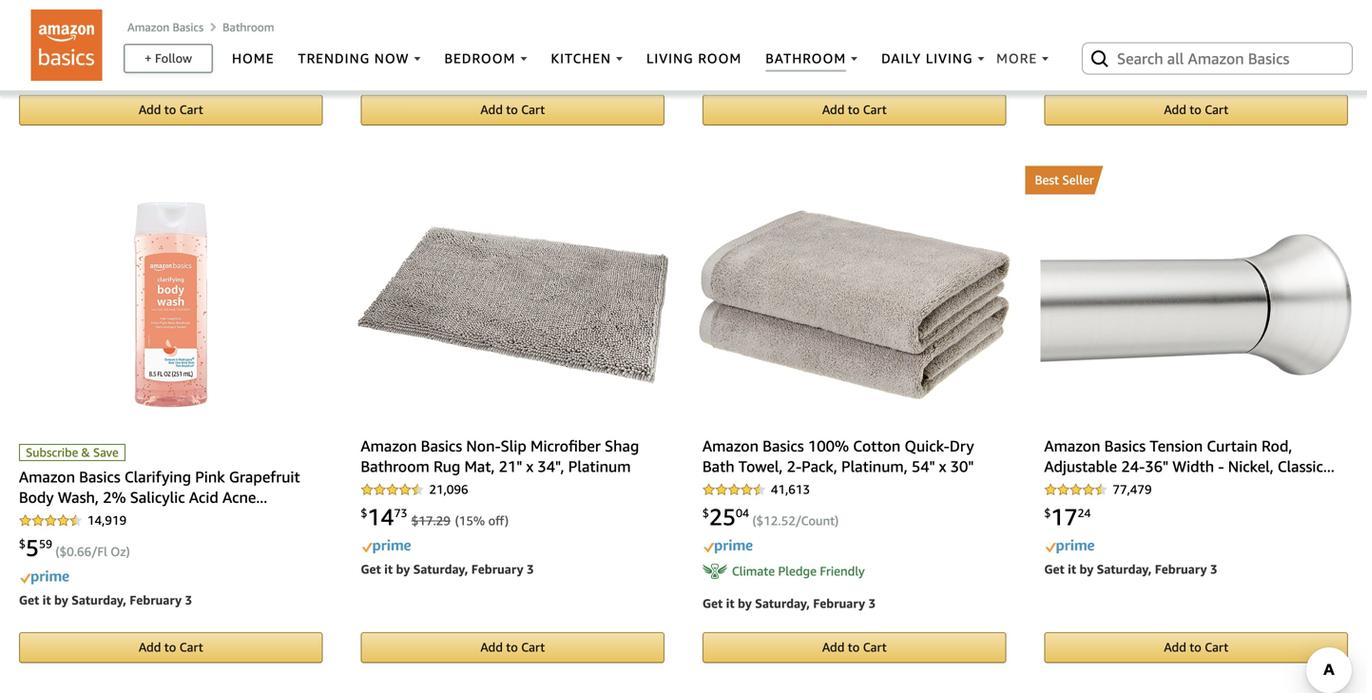 Task type: vqa. For each thing, say whether or not it's contained in the screenshot.
Best Seller at the right
yes



Task type: describe. For each thing, give the bounding box(es) containing it.
basics
[[173, 20, 204, 34]]

bathroom
[[223, 20, 274, 34]]

amazon basics 100% cotton quick-dry bath towel, 2-pack, platinum, 54" x 30" image
[[699, 210, 1010, 399]]

amazon basics non-slip microfiber shag bathroom rug mat, 21" x 34", platinum image
[[357, 226, 668, 384]]

climate
[[732, 564, 775, 578]]

1 horizontal spatial 17
[[1051, 503, 1078, 530]]

17 inside $ 14 73 $ 17 . 29 ( 15% off )
[[419, 513, 433, 528]]

( inside $ 14 73 $ 17 . 29 ( 15% off )
[[455, 513, 459, 528]]

$ 5 59 ( $ 0 . 66 / fl oz )
[[19, 534, 130, 561]]

pledge
[[778, 564, 817, 578]]

) for 14
[[505, 513, 509, 528]]

52
[[781, 513, 796, 528]]

( $ 0 . 01 /
[[69, 7, 110, 21]]

amazon basics clarifying pink grapefruit body wash, 2% salicylic acid acne treatment, dermatologist tested, 8.5 fluid ounces, pack of 1 image
[[134, 202, 208, 407]]

+ follow
[[144, 51, 192, 66]]

/ for 5
[[91, 544, 97, 559]]

14
[[367, 503, 394, 530]]

( inside $ 25 04 ( $ 12 . 52 / count )
[[753, 513, 756, 528]]

search image
[[1089, 47, 1111, 70]]

fl
[[97, 544, 107, 559]]

$ left "73"
[[361, 506, 367, 520]]

amazon basics logo image
[[31, 10, 102, 81]]

. inside $ 25 04 ( $ 12 . 52 / count )
[[778, 513, 781, 528]]

. inside $ 5 59 ( $ 0 . 66 / fl oz )
[[74, 544, 77, 559]]

24
[[1078, 506, 1091, 520]]

$ inside '$ 17 24'
[[1044, 506, 1051, 520]]

( inside $ 5 59 ( $ 0 . 66 / fl oz )
[[56, 544, 59, 559]]

. left amazon
[[87, 7, 90, 21]]

count
[[801, 513, 835, 528]]

( left "01"
[[69, 7, 73, 21]]

5
[[26, 534, 39, 561]]

$ left "01"
[[73, 7, 80, 21]]

/ for 25
[[796, 513, 801, 528]]

77,479
[[1113, 482, 1152, 497]]

off
[[488, 513, 505, 528]]

0 inside $ 5 59 ( $ 0 . 66 / fl oz )
[[67, 544, 74, 559]]

$ 17 24
[[1044, 503, 1091, 530]]

amazon
[[127, 20, 170, 34]]

) inside $ 5 59 ( $ 0 . 66 / fl oz )
[[126, 544, 130, 559]]

$ left 04
[[702, 506, 709, 520]]

bathroom link
[[223, 20, 274, 34]]

+
[[144, 51, 152, 66]]

Search all Amazon Basics search field
[[1117, 42, 1322, 75]]

14,919
[[87, 513, 127, 528]]



Task type: locate. For each thing, give the bounding box(es) containing it.
. inside $ 14 73 $ 17 . 29 ( 15% off )
[[433, 513, 436, 528]]

(
[[69, 7, 73, 21], [455, 513, 459, 528], [753, 513, 756, 528], [56, 544, 59, 559]]

0 horizontal spatial )
[[126, 544, 130, 559]]

2 horizontal spatial )
[[835, 513, 839, 528]]

1 horizontal spatial /
[[105, 7, 110, 21]]

29
[[436, 513, 451, 528]]

15%
[[459, 513, 485, 528]]

$ left 24
[[1044, 506, 1051, 520]]

it
[[1068, 24, 1076, 39], [42, 55, 51, 70], [384, 58, 393, 73], [726, 58, 735, 73], [384, 562, 393, 577], [1068, 562, 1076, 577], [42, 593, 51, 607], [726, 596, 735, 611]]

0 horizontal spatial 17
[[419, 513, 433, 528]]

follow
[[155, 51, 192, 66]]

1 horizontal spatial )
[[505, 513, 509, 528]]

1 vertical spatial 0
[[67, 544, 74, 559]]

/ right the 12 at the bottom right of the page
[[796, 513, 801, 528]]

) right the 15%
[[505, 513, 509, 528]]

0 horizontal spatial 0
[[67, 544, 74, 559]]

best seller
[[1035, 173, 1094, 187]]

by
[[1080, 24, 1094, 39], [54, 55, 68, 70], [396, 58, 410, 73], [738, 58, 752, 73], [396, 562, 410, 577], [1080, 562, 1094, 577], [54, 593, 68, 607], [738, 596, 752, 611]]

) inside $ 25 04 ( $ 12 . 52 / count )
[[835, 513, 839, 528]]

0 horizontal spatial /
[[91, 544, 97, 559]]

february
[[1155, 24, 1207, 39], [130, 55, 182, 70], [471, 58, 524, 73], [813, 58, 865, 73], [471, 562, 524, 577], [1155, 562, 1207, 577], [130, 593, 182, 607], [813, 596, 865, 611]]

. down the 21,096
[[433, 513, 436, 528]]

best
[[1035, 173, 1059, 187]]

amazon basics tension curtain rod, adjustable 24-36" width - nickel, classic finial, 7 pound weight capacity image
[[1041, 234, 1352, 375]]

/ left 'oz'
[[91, 544, 97, 559]]

12
[[764, 513, 778, 528]]

( right 04
[[753, 513, 756, 528]]

0
[[80, 7, 87, 21], [67, 544, 74, 559]]

)
[[505, 513, 509, 528], [835, 513, 839, 528], [126, 544, 130, 559]]

/ inside $ 5 59 ( $ 0 . 66 / fl oz )
[[91, 544, 97, 559]]

2 vertical spatial /
[[91, 544, 97, 559]]

59
[[39, 537, 52, 551]]

$ left 59
[[19, 537, 26, 551]]

$ right 04
[[756, 513, 764, 528]]

0 vertical spatial /
[[105, 7, 110, 21]]

) right the fl
[[126, 544, 130, 559]]

friendly
[[820, 564, 865, 578]]

amazon basics
[[127, 20, 204, 34]]

0 left 66
[[67, 544, 74, 559]]

oz
[[111, 544, 126, 559]]

+ follow button
[[125, 45, 212, 72]]

$ right 59
[[59, 544, 67, 559]]

41,613
[[771, 482, 810, 497]]

/ inside $ 25 04 ( $ 12 . 52 / count )
[[796, 513, 801, 528]]

saturday,
[[1097, 24, 1152, 39], [72, 55, 126, 70], [413, 58, 468, 73], [755, 58, 810, 73], [413, 562, 468, 577], [1097, 562, 1152, 577], [72, 593, 126, 607], [755, 596, 810, 611]]

climate pledge friendly
[[732, 564, 865, 578]]

.
[[87, 7, 90, 21], [433, 513, 436, 528], [778, 513, 781, 528], [74, 544, 77, 559]]

. down 41,613 at the bottom of the page
[[778, 513, 781, 528]]

get
[[1044, 24, 1065, 39], [19, 55, 39, 70], [361, 58, 381, 73], [702, 58, 723, 73], [361, 562, 381, 577], [1044, 562, 1065, 577], [19, 593, 39, 607], [702, 596, 723, 611]]

/
[[105, 7, 110, 21], [796, 513, 801, 528], [91, 544, 97, 559]]

1 horizontal spatial 0
[[80, 7, 87, 21]]

$ 14 73 $ 17 . 29 ( 15% off )
[[361, 503, 509, 530]]

2 horizontal spatial /
[[796, 513, 801, 528]]

( right 59
[[56, 544, 59, 559]]

) inside $ 14 73 $ 17 . 29 ( 15% off )
[[505, 513, 509, 528]]

. left the fl
[[74, 544, 77, 559]]

17
[[1051, 503, 1078, 530], [419, 513, 433, 528]]

04
[[736, 506, 749, 520]]

) right "52"
[[835, 513, 839, 528]]

$ 25 04 ( $ 12 . 52 / count )
[[702, 503, 839, 530]]

amazon basics link
[[127, 20, 204, 34]]

0 left "01"
[[80, 7, 87, 21]]

66
[[77, 544, 91, 559]]

73
[[394, 506, 407, 520]]

/ left amazon
[[105, 7, 110, 21]]

3
[[1210, 24, 1218, 39], [185, 55, 192, 70], [527, 58, 534, 73], [869, 58, 876, 73], [527, 562, 534, 577], [1210, 562, 1218, 577], [185, 593, 192, 607], [869, 596, 876, 611]]

seller
[[1062, 173, 1094, 187]]

21,096
[[429, 482, 468, 497]]

$
[[73, 7, 80, 21], [361, 506, 367, 520], [702, 506, 709, 520], [1044, 506, 1051, 520], [411, 513, 419, 528], [756, 513, 764, 528], [19, 537, 26, 551], [59, 544, 67, 559]]

01
[[90, 7, 105, 21]]

best seller link
[[1025, 166, 1367, 194]]

) for 25
[[835, 513, 839, 528]]

25
[[709, 503, 736, 530]]

1 vertical spatial /
[[796, 513, 801, 528]]

get it by saturday, february 3
[[1044, 24, 1218, 39], [19, 55, 192, 70], [361, 58, 534, 73], [702, 58, 876, 73], [361, 562, 534, 577], [1044, 562, 1218, 577], [19, 593, 192, 607], [702, 596, 876, 611]]

( right 29
[[455, 513, 459, 528]]

$ right "73"
[[411, 513, 419, 528]]

0 vertical spatial 0
[[80, 7, 87, 21]]



